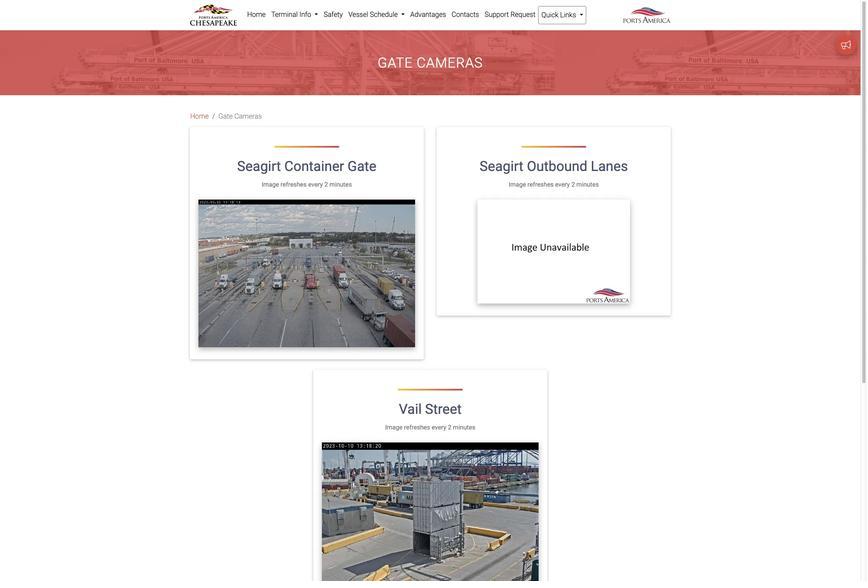 Task type: locate. For each thing, give the bounding box(es) containing it.
1 horizontal spatial gate
[[348, 158, 377, 175]]

0 horizontal spatial home link
[[190, 112, 209, 122]]

info
[[299, 10, 311, 19]]

2 horizontal spatial image
[[509, 181, 526, 188]]

request
[[511, 10, 536, 19]]

1 horizontal spatial 2
[[448, 424, 452, 432]]

0 horizontal spatial gate cameras
[[219, 112, 262, 121]]

1 horizontal spatial seagirt
[[480, 158, 524, 175]]

image
[[262, 181, 279, 188], [509, 181, 526, 188], [385, 424, 403, 432]]

image down vail
[[385, 424, 403, 432]]

home
[[247, 10, 266, 19], [190, 112, 209, 121]]

1 horizontal spatial home
[[247, 10, 266, 19]]

1 vertical spatial home link
[[190, 112, 209, 122]]

gate cameras
[[378, 55, 483, 71], [219, 112, 262, 121]]

vessel
[[348, 10, 368, 19]]

street
[[425, 402, 462, 418]]

1 vertical spatial home
[[190, 112, 209, 121]]

2 horizontal spatial minutes
[[577, 181, 599, 188]]

image refreshes every 2 minutes
[[262, 181, 352, 188], [509, 181, 599, 188], [385, 424, 476, 432]]

image refreshes every 2 minutes for street
[[385, 424, 476, 432]]

1 vertical spatial gate
[[219, 112, 233, 121]]

image refreshes every 2 minutes down seagirt outbound lanes
[[509, 181, 599, 188]]

minutes down lanes
[[577, 181, 599, 188]]

refreshes down vail
[[404, 424, 430, 432]]

seagirt for seagirt container gate
[[237, 158, 281, 175]]

every down outbound
[[555, 181, 570, 188]]

2 horizontal spatial 2
[[572, 181, 575, 188]]

2 vertical spatial gate
[[348, 158, 377, 175]]

0 horizontal spatial image refreshes every 2 minutes
[[262, 181, 352, 188]]

minutes for lanes
[[577, 181, 599, 188]]

image refreshes every 2 minutes down 'seagirt container gate'
[[262, 181, 352, 188]]

1 horizontal spatial every
[[432, 424, 447, 432]]

minutes for gate
[[330, 181, 352, 188]]

1 seagirt from the left
[[237, 158, 281, 175]]

2 horizontal spatial image refreshes every 2 minutes
[[509, 181, 599, 188]]

2 horizontal spatial refreshes
[[528, 181, 554, 188]]

1 vertical spatial cameras
[[234, 112, 262, 121]]

0 horizontal spatial every
[[308, 181, 323, 188]]

vail street
[[399, 402, 462, 418]]

gate
[[378, 55, 413, 71], [219, 112, 233, 121], [348, 158, 377, 175]]

contacts link
[[449, 6, 482, 23]]

2 horizontal spatial every
[[555, 181, 570, 188]]

0 horizontal spatial minutes
[[330, 181, 352, 188]]

every down street at the bottom of the page
[[432, 424, 447, 432]]

1 horizontal spatial cameras
[[417, 55, 483, 71]]

cameras
[[417, 55, 483, 71], [234, 112, 262, 121]]

schedule
[[370, 10, 398, 19]]

vessel schedule link
[[346, 6, 408, 23]]

0 horizontal spatial 2
[[325, 181, 328, 188]]

0 horizontal spatial seagirt
[[237, 158, 281, 175]]

0 horizontal spatial refreshes
[[281, 181, 307, 188]]

0 horizontal spatial home
[[190, 112, 209, 121]]

1 horizontal spatial image refreshes every 2 minutes
[[385, 424, 476, 432]]

terminal info link
[[269, 6, 321, 23]]

2 down outbound
[[572, 181, 575, 188]]

0 vertical spatial gate
[[378, 55, 413, 71]]

0 vertical spatial home
[[247, 10, 266, 19]]

live image image for gate
[[199, 200, 415, 348]]

0 vertical spatial home link
[[244, 6, 269, 23]]

seagirt
[[237, 158, 281, 175], [480, 158, 524, 175]]

advantages
[[410, 10, 446, 19]]

home inside home link
[[247, 10, 266, 19]]

0 vertical spatial cameras
[[417, 55, 483, 71]]

2 down street at the bottom of the page
[[448, 424, 452, 432]]

every
[[308, 181, 323, 188], [555, 181, 570, 188], [432, 424, 447, 432]]

image refreshes every 2 minutes for outbound
[[509, 181, 599, 188]]

2 for street
[[448, 424, 452, 432]]

safety
[[324, 10, 343, 19]]

0 horizontal spatial gate
[[219, 112, 233, 121]]

outbound
[[527, 158, 588, 175]]

image for outbound
[[509, 181, 526, 188]]

home link
[[244, 6, 269, 23], [190, 112, 209, 122]]

image down 'seagirt container gate'
[[262, 181, 279, 188]]

0 vertical spatial gate cameras
[[378, 55, 483, 71]]

vessel schedule
[[348, 10, 400, 19]]

minutes down street at the bottom of the page
[[453, 424, 476, 432]]

2
[[325, 181, 328, 188], [572, 181, 575, 188], [448, 424, 452, 432]]

refreshes for street
[[404, 424, 430, 432]]

0 horizontal spatial image
[[262, 181, 279, 188]]

refreshes
[[281, 181, 307, 188], [528, 181, 554, 188], [404, 424, 430, 432]]

refreshes down seagirt outbound lanes
[[528, 181, 554, 188]]

1 horizontal spatial image
[[385, 424, 403, 432]]

refreshes for outbound
[[528, 181, 554, 188]]

image refreshes every 2 minutes for container
[[262, 181, 352, 188]]

minutes down container
[[330, 181, 352, 188]]

minutes
[[330, 181, 352, 188], [577, 181, 599, 188], [453, 424, 476, 432]]

support request link
[[482, 6, 538, 23]]

0 horizontal spatial cameras
[[234, 112, 262, 121]]

support
[[485, 10, 509, 19]]

seagirt container gate
[[237, 158, 377, 175]]

live image image
[[199, 200, 415, 348], [478, 200, 630, 304], [322, 443, 539, 582]]

image down seagirt outbound lanes
[[509, 181, 526, 188]]

lanes
[[591, 158, 628, 175]]

refreshes down 'seagirt container gate'
[[281, 181, 307, 188]]

image refreshes every 2 minutes down the vail street
[[385, 424, 476, 432]]

1 vertical spatial gate cameras
[[219, 112, 262, 121]]

1 horizontal spatial refreshes
[[404, 424, 430, 432]]

terminal
[[271, 10, 298, 19]]

every down container
[[308, 181, 323, 188]]

2 down container
[[325, 181, 328, 188]]

2 horizontal spatial gate
[[378, 55, 413, 71]]

2 seagirt from the left
[[480, 158, 524, 175]]



Task type: describe. For each thing, give the bounding box(es) containing it.
quick
[[542, 11, 559, 19]]

home for leftmost home link
[[190, 112, 209, 121]]

support request
[[485, 10, 536, 19]]

2 for container
[[325, 181, 328, 188]]

quick links
[[542, 11, 578, 19]]

advantages link
[[408, 6, 449, 23]]

vail
[[399, 402, 422, 418]]

every for container
[[308, 181, 323, 188]]

image for container
[[262, 181, 279, 188]]

links
[[560, 11, 576, 19]]

seagirt outbound lanes
[[480, 158, 628, 175]]

1 horizontal spatial gate cameras
[[378, 55, 483, 71]]

terminal info
[[271, 10, 313, 19]]

2 for outbound
[[572, 181, 575, 188]]

container
[[285, 158, 344, 175]]

seagirt for seagirt outbound lanes
[[480, 158, 524, 175]]

every for street
[[432, 424, 447, 432]]

1 horizontal spatial home link
[[244, 6, 269, 23]]

refreshes for container
[[281, 181, 307, 188]]

every for outbound
[[555, 181, 570, 188]]

image for street
[[385, 424, 403, 432]]

contacts
[[452, 10, 479, 19]]

safety link
[[321, 6, 346, 23]]

quick links link
[[538, 6, 586, 24]]

1 horizontal spatial minutes
[[453, 424, 476, 432]]

live image image for lanes
[[478, 200, 630, 304]]

home for right home link
[[247, 10, 266, 19]]



Task type: vqa. For each thing, say whether or not it's contained in the screenshot.
Street refreshes
yes



